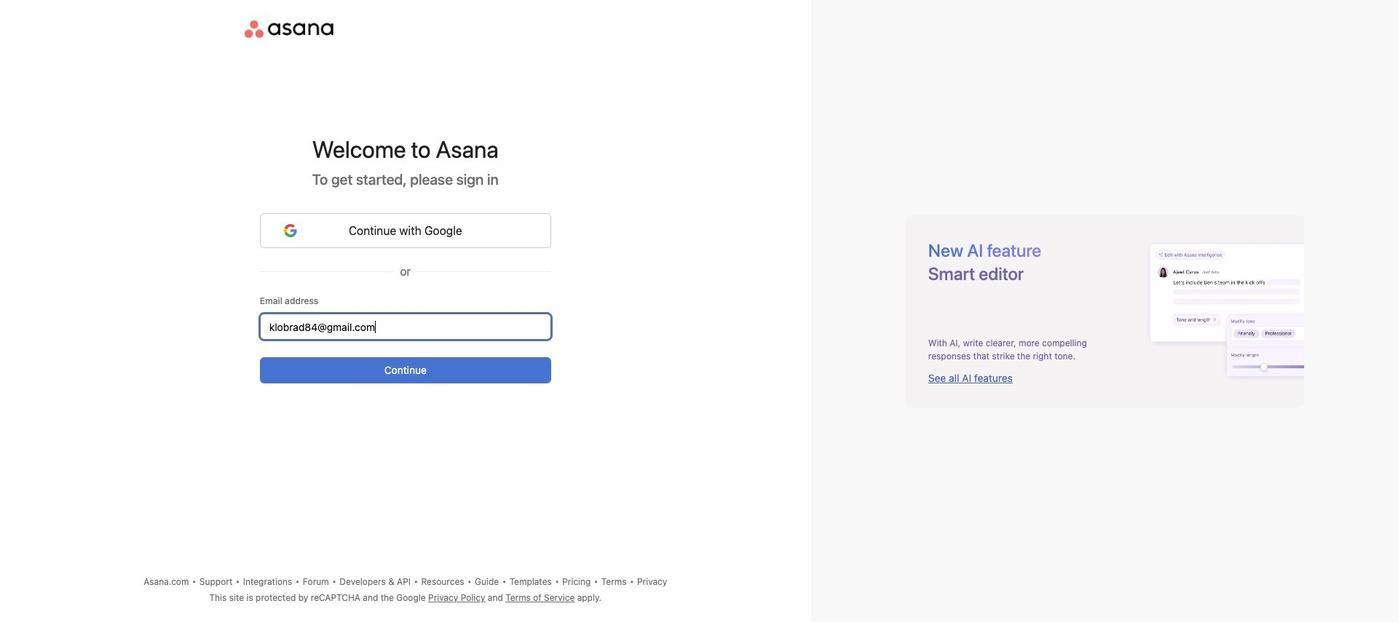 Task type: locate. For each thing, give the bounding box(es) containing it.
None text field
[[260, 314, 551, 340]]



Task type: describe. For each thing, give the bounding box(es) containing it.
asana logo image
[[245, 20, 333, 38]]

image of asana app 'smart editor' feature image
[[1129, 238, 1304, 384]]



Task type: vqa. For each thing, say whether or not it's contained in the screenshot.
list item
no



